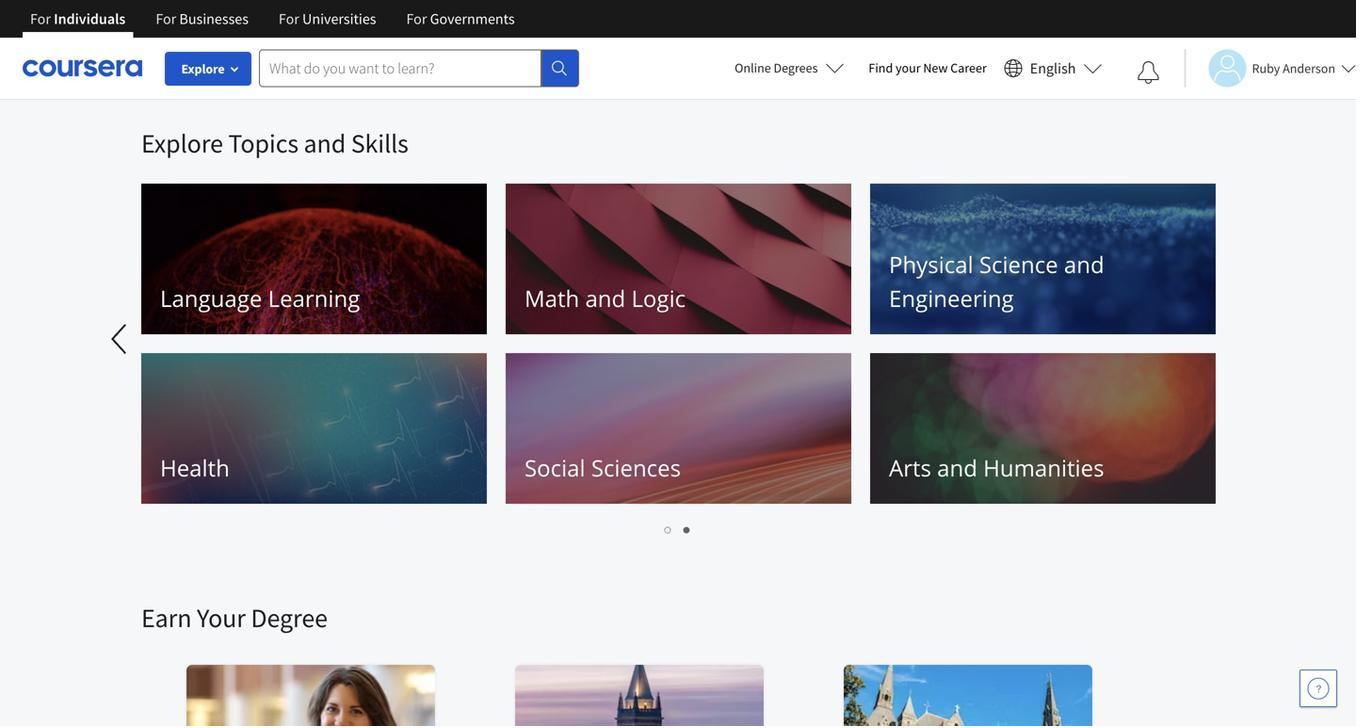 Task type: describe. For each thing, give the bounding box(es) containing it.
health
[[160, 453, 230, 483]]

language learning
[[160, 283, 360, 314]]

skills
[[351, 127, 409, 160]]

career
[[951, 59, 987, 76]]

show notifications image
[[1138, 61, 1160, 84]]

math and logic image
[[506, 184, 852, 334]]

arts and humanities image
[[870, 353, 1216, 504]]

online
[[735, 59, 771, 76]]

ruby anderson
[[1252, 60, 1336, 77]]

math and logic
[[525, 283, 686, 314]]

master of advanced study in engineering degree by university of california, berkeley, image
[[515, 665, 765, 726]]

math and logic link
[[506, 184, 852, 334]]

and left logic
[[585, 283, 626, 314]]

banner navigation
[[15, 0, 530, 38]]

businesses
[[179, 9, 249, 28]]

arts and humanities
[[889, 453, 1105, 483]]

earn your degree carousel element
[[141, 545, 1357, 726]]

humanities
[[984, 453, 1105, 483]]

previous slide image
[[98, 317, 143, 362]]

help center image
[[1308, 677, 1330, 700]]

physical science and engineering link
[[870, 184, 1216, 334]]

anderson
[[1283, 60, 1336, 77]]

1 button
[[659, 518, 678, 540]]

find your new career link
[[860, 57, 997, 80]]

for governments
[[406, 9, 515, 28]]

for universities
[[279, 9, 376, 28]]

universities
[[302, 9, 376, 28]]

arts and humanities link
[[870, 353, 1216, 504]]

for for governments
[[406, 9, 427, 28]]

physical
[[889, 249, 974, 280]]

explore button
[[165, 52, 252, 86]]

social
[[525, 453, 586, 483]]

and inside physical science and engineering
[[1064, 249, 1105, 280]]

for individuals
[[30, 9, 126, 28]]

master of business administration (imba) degree by university of illinois at urbana-champaign, image
[[187, 665, 436, 726]]

topics
[[228, 127, 299, 160]]

language learning image
[[141, 184, 487, 334]]

list inside explore topics and skills carousel element
[[141, 518, 1215, 540]]



Task type: vqa. For each thing, say whether or not it's contained in the screenshot.
keep
no



Task type: locate. For each thing, give the bounding box(es) containing it.
and left 'skills'
[[304, 127, 346, 160]]

social sciences
[[525, 453, 681, 483]]

for left businesses
[[156, 9, 176, 28]]

explore topics and skills carousel element
[[0, 100, 1226, 545]]

health link
[[141, 353, 487, 504]]

logic
[[632, 283, 686, 314]]

explore topics and skills
[[141, 127, 409, 160]]

online degrees
[[735, 59, 818, 76]]

2 button
[[678, 518, 697, 540]]

for left individuals
[[30, 9, 51, 28]]

for for universities
[[279, 9, 299, 28]]

explore inside popup button
[[181, 60, 225, 77]]

physical science and engineering
[[889, 249, 1105, 314]]

What do you want to learn? text field
[[259, 49, 542, 87]]

math
[[525, 283, 580, 314]]

online degrees button
[[720, 47, 860, 89]]

for for businesses
[[156, 9, 176, 28]]

explore
[[181, 60, 225, 77], [141, 127, 223, 160]]

and
[[304, 127, 346, 160], [1064, 249, 1105, 280], [585, 283, 626, 314], [937, 453, 978, 483]]

health image
[[141, 353, 487, 504]]

degrees
[[774, 59, 818, 76]]

for up what do you want to learn? text box
[[406, 9, 427, 28]]

physical science and engineering image
[[870, 184, 1216, 334]]

1
[[665, 520, 673, 538]]

language learning link
[[141, 184, 487, 334]]

ruby anderson button
[[1185, 49, 1357, 87]]

None search field
[[259, 49, 579, 87]]

explore down explore popup button
[[141, 127, 223, 160]]

individuals
[[54, 9, 126, 28]]

explore for explore topics and skills
[[141, 127, 223, 160]]

your
[[896, 59, 921, 76]]

governments
[[430, 9, 515, 28]]

2
[[684, 520, 691, 538]]

for for individuals
[[30, 9, 51, 28]]

for
[[30, 9, 51, 28], [156, 9, 176, 28], [279, 9, 299, 28], [406, 9, 427, 28]]

for businesses
[[156, 9, 249, 28]]

3 for from the left
[[279, 9, 299, 28]]

bachelor of arts in liberal studies degree by georgetown university, image
[[844, 665, 1094, 726]]

and right arts
[[937, 453, 978, 483]]

earn your degree
[[141, 601, 328, 634]]

4 for from the left
[[406, 9, 427, 28]]

1 for from the left
[[30, 9, 51, 28]]

engineering
[[889, 283, 1014, 314]]

earn
[[141, 601, 192, 634]]

new
[[924, 59, 948, 76]]

science
[[980, 249, 1059, 280]]

0 vertical spatial explore
[[181, 60, 225, 77]]

find your new career
[[869, 59, 987, 76]]

2 for from the left
[[156, 9, 176, 28]]

language
[[160, 283, 262, 314]]

ruby
[[1252, 60, 1281, 77]]

list
[[141, 518, 1215, 540]]

find
[[869, 59, 893, 76]]

degree
[[251, 601, 328, 634]]

your
[[197, 601, 246, 634]]

learning
[[268, 283, 360, 314]]

english
[[1030, 59, 1076, 78]]

list containing 1
[[141, 518, 1215, 540]]

social sciences image
[[506, 353, 852, 504]]

and right science
[[1064, 249, 1105, 280]]

explore for explore
[[181, 60, 225, 77]]

sciences
[[591, 453, 681, 483]]

social sciences link
[[506, 353, 852, 504]]

coursera image
[[23, 53, 142, 83]]

explore down for businesses
[[181, 60, 225, 77]]

arts
[[889, 453, 932, 483]]

english button
[[997, 38, 1110, 99]]

1 vertical spatial explore
[[141, 127, 223, 160]]

for left universities
[[279, 9, 299, 28]]



